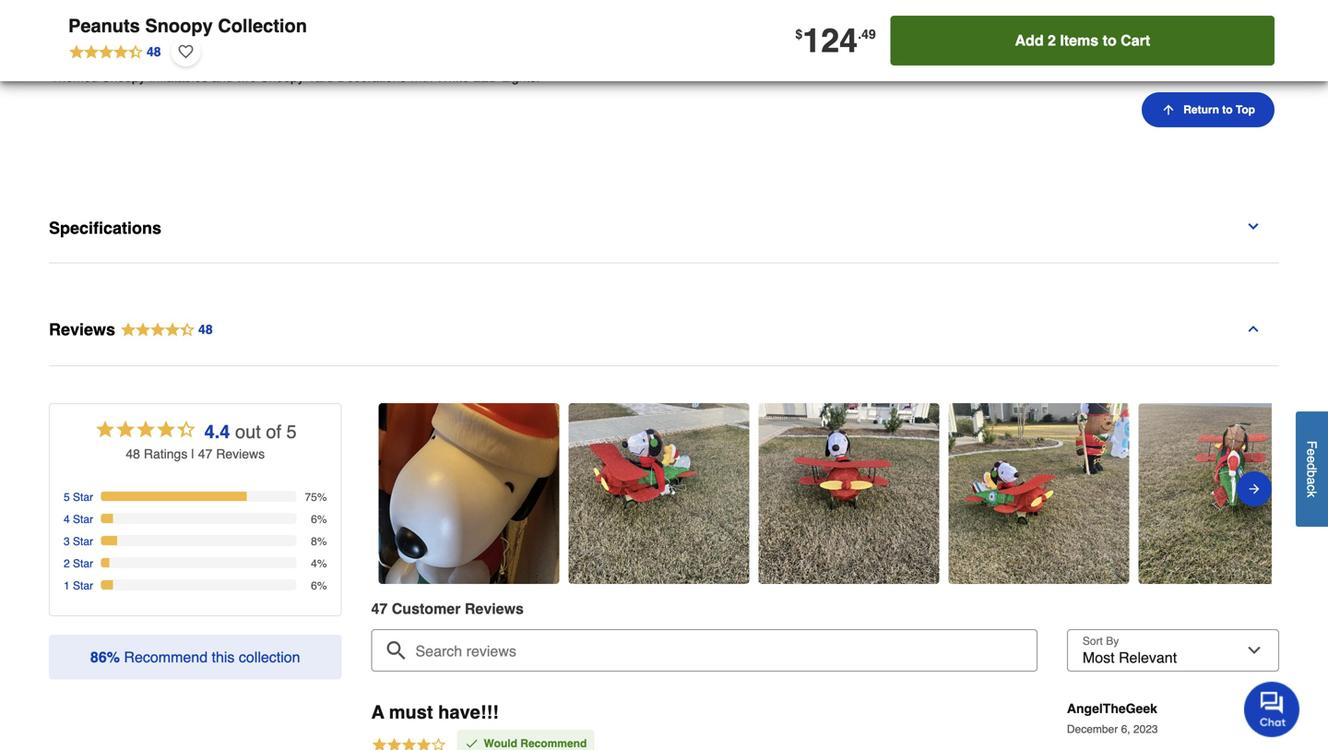 Task type: locate. For each thing, give the bounding box(es) containing it.
december
[[1068, 723, 1119, 736]]

to left your
[[270, 48, 281, 62]]

0 horizontal spatial 48
[[126, 447, 140, 462]]

1 horizontal spatial 47
[[371, 601, 388, 618]]

0 vertical spatial s
[[181, 447, 188, 462]]

5 uploaded image image from the left
[[1139, 485, 1320, 503]]

5 the from the left
[[674, 48, 692, 62]]

e up "d" in the bottom of the page
[[1305, 449, 1320, 456]]

47 customer review s
[[371, 601, 524, 618]]

1 vertical spatial collection
[[239, 649, 300, 666]]

to left "top"
[[1223, 103, 1233, 116]]

add 2 items to cart
[[1016, 32, 1151, 49]]

1 home from the left
[[313, 48, 345, 62]]

0 vertical spatial 47
[[198, 447, 213, 462]]

of
[[144, 48, 155, 62], [660, 48, 671, 62], [849, 48, 860, 62], [266, 421, 281, 443]]

checkmark image
[[465, 736, 479, 750]]

your
[[508, 48, 534, 62]]

decorations
[[338, 70, 407, 84]]

specifications button
[[49, 199, 1280, 263]]

0 horizontal spatial this
[[212, 649, 235, 666]]

star for 3 star
[[73, 535, 93, 548]]

snoopy down your
[[260, 70, 304, 84]]

1 horizontal spatial collection
[[1104, 48, 1158, 62]]

to left cart
[[1103, 32, 1117, 49]]

1 horizontal spatial 48
[[147, 44, 161, 59]]

1 horizontal spatial this
[[758, 48, 778, 62]]

1 vertical spatial 4.4 stars image
[[94, 418, 197, 445]]

e
[[1305, 449, 1320, 456], [1305, 456, 1320, 463]]

and right inflatables
[[925, 48, 947, 62]]

2 horizontal spatial to
[[1223, 103, 1233, 116]]

two down the season
[[237, 70, 257, 84]]

1 vertical spatial and
[[212, 70, 233, 84]]

with left the white
[[410, 70, 433, 84]]

2 star from the top
[[73, 513, 93, 526]]

1 vertical spatial 6%
[[311, 580, 327, 593]]

this
[[758, 48, 778, 62], [212, 649, 235, 666]]

add
[[1016, 32, 1044, 49]]

star up 1 star
[[73, 558, 93, 571]]

4 star from the top
[[73, 558, 93, 571]]

4.4 out of 5 48 rating s | 47 reviews
[[126, 421, 297, 462]]

overview element
[[49, 0, 1280, 7]]

star for 1 star
[[73, 580, 93, 593]]

two right is
[[1175, 48, 1195, 62]]

out
[[235, 421, 261, 443]]

0 horizontal spatial with
[[349, 48, 372, 62]]

bring the magic of the holiday season to your home with the snoopy collection. your home will be the star of the street with this assortment of inflatables and sculptures. included in the collection is two 4.5-ft holiday themed snoopy inflatables and two snoopy yard decorations with white led lights.
[[51, 48, 1274, 84]]

2
[[1048, 32, 1057, 49], [64, 558, 70, 571]]

6 the from the left
[[1083, 48, 1101, 62]]

s
[[181, 447, 188, 462], [516, 601, 524, 618]]

top
[[1237, 103, 1256, 116]]

1 star
[[64, 580, 93, 593]]

0 vertical spatial two
[[1175, 48, 1195, 62]]

star up 4 star on the bottom left
[[73, 491, 93, 504]]

e up b
[[1305, 456, 1320, 463]]

1 6% from the top
[[311, 513, 327, 526]]

0 vertical spatial 5
[[287, 421, 297, 443]]

review
[[465, 601, 516, 618]]

4.4 stars image down the peanuts
[[68, 41, 162, 62]]

2 horizontal spatial with
[[732, 48, 755, 62]]

star for 2 star
[[73, 558, 93, 571]]

5
[[287, 421, 297, 443], [64, 491, 70, 504]]

star right '3' in the bottom left of the page
[[73, 535, 93, 548]]

0 vertical spatial and
[[925, 48, 947, 62]]

0 vertical spatial reviews
[[49, 320, 115, 339]]

cart
[[1121, 32, 1151, 49]]

8%
[[311, 535, 327, 548]]

6% up the 8%
[[311, 513, 327, 526]]

0 vertical spatial this
[[758, 48, 778, 62]]

6% down the 4%
[[311, 580, 327, 593]]

4 stars image
[[371, 736, 447, 750]]

1 horizontal spatial with
[[410, 70, 433, 84]]

the right the in
[[1083, 48, 1101, 62]]

heart outline image
[[179, 42, 193, 62]]

arrow up image
[[1162, 102, 1177, 117]]

star
[[73, 491, 93, 504], [73, 513, 93, 526], [73, 535, 93, 548], [73, 558, 93, 571], [73, 580, 93, 593]]

inflatables
[[864, 48, 922, 62]]

s inside the 4.4 out of 5 48 rating s | 47 reviews
[[181, 447, 188, 462]]

included
[[1017, 48, 1066, 62]]

0 vertical spatial 48
[[147, 44, 161, 59]]

with up 'decorations'
[[349, 48, 372, 62]]

1 star from the top
[[73, 491, 93, 504]]

6%
[[311, 513, 327, 526], [311, 580, 327, 593]]

0 horizontal spatial s
[[181, 447, 188, 462]]

1 horizontal spatial home
[[538, 48, 570, 62]]

48 left rating
[[126, 447, 140, 462]]

0 horizontal spatial to
[[270, 48, 281, 62]]

1 vertical spatial two
[[237, 70, 257, 84]]

2 6% from the top
[[311, 580, 327, 593]]

this right "recommend"
[[212, 649, 235, 666]]

with right street
[[732, 48, 755, 62]]

a
[[371, 702, 384, 723]]

1 horizontal spatial 2
[[1048, 32, 1057, 49]]

6,
[[1122, 723, 1131, 736]]

0 vertical spatial 2
[[1048, 32, 1057, 49]]

0 horizontal spatial two
[[237, 70, 257, 84]]

1 horizontal spatial reviews
[[216, 447, 265, 462]]

snoopy up the white
[[397, 48, 441, 62]]

the left street
[[674, 48, 692, 62]]

of right out
[[266, 421, 281, 443]]

the up 'decorations'
[[375, 48, 393, 62]]

0 horizontal spatial reviews
[[49, 320, 115, 339]]

2 e from the top
[[1305, 456, 1320, 463]]

0 horizontal spatial 5
[[64, 491, 70, 504]]

this left assortment
[[758, 48, 778, 62]]

season
[[225, 48, 266, 62]]

c
[[1305, 485, 1320, 491]]

is
[[1162, 48, 1171, 62]]

inflatables
[[149, 70, 208, 84]]

star right 4 in the bottom of the page
[[73, 513, 93, 526]]

6% for 4 star
[[311, 513, 327, 526]]

3 star from the top
[[73, 535, 93, 548]]

sculptures.
[[951, 48, 1013, 62]]

1 vertical spatial reviews
[[216, 447, 265, 462]]

to inside bring the magic of the holiday season to your home with the snoopy collection. your home will be the star of the street with this assortment of inflatables and sculptures. included in the collection is two 4.5-ft holiday themed snoopy inflatables and two snoopy yard decorations with white led lights.
[[270, 48, 281, 62]]

0 vertical spatial 4.4 stars image
[[68, 41, 162, 62]]

0 vertical spatial 6%
[[311, 513, 327, 526]]

to inside add 2 items to cart button
[[1103, 32, 1117, 49]]

and down holiday
[[212, 70, 233, 84]]

this inside bring the magic of the holiday season to your home with the snoopy collection. your home will be the star of the street with this assortment of inflatables and sculptures. included in the collection is two 4.5-ft holiday themed snoopy inflatables and two snoopy yard decorations with white led lights.
[[758, 48, 778, 62]]

star for 4 star
[[73, 513, 93, 526]]

47
[[198, 447, 213, 462], [371, 601, 388, 618]]

uploaded image image
[[379, 485, 560, 503], [569, 485, 750, 503], [759, 485, 940, 503], [949, 485, 1130, 503], [1139, 485, 1320, 503]]

0 horizontal spatial 47
[[198, 447, 213, 462]]

angelthegeek
[[1068, 702, 1158, 716]]

4.4 stars image up rating
[[94, 418, 197, 445]]

1 vertical spatial 48
[[126, 447, 140, 462]]

snoopy down magic
[[102, 70, 146, 84]]

lights.
[[502, 70, 540, 84]]

4.4
[[204, 421, 230, 443]]

two
[[1175, 48, 1195, 62], [237, 70, 257, 84]]

0 vertical spatial collection
[[1104, 48, 1158, 62]]

48 right magic
[[147, 44, 161, 59]]

4.4 stars image containing 48
[[68, 41, 162, 62]]

4 the from the left
[[613, 48, 631, 62]]

$
[[796, 27, 803, 41]]

the right be
[[613, 48, 631, 62]]

the right bring
[[85, 48, 102, 62]]

home
[[313, 48, 345, 62], [538, 48, 570, 62]]

star right the 1
[[73, 580, 93, 593]]

47 left customer
[[371, 601, 388, 618]]

home left will
[[538, 48, 570, 62]]

of down .
[[849, 48, 860, 62]]

48
[[147, 44, 161, 59], [126, 447, 140, 462]]

47 right |
[[198, 447, 213, 462]]

the left the heart outline image
[[158, 48, 176, 62]]

Search reviews text field
[[379, 630, 1031, 661]]

4.4 stars image
[[68, 41, 162, 62], [94, 418, 197, 445]]

reviews
[[49, 320, 115, 339], [216, 447, 265, 462]]

d
[[1305, 463, 1320, 470]]

customer
[[392, 601, 461, 618]]

2 uploaded image image from the left
[[569, 485, 750, 503]]

124
[[803, 21, 858, 60]]

2 up the 1
[[64, 558, 70, 571]]

specifications
[[49, 219, 162, 238]]

5 up 4 in the bottom of the page
[[64, 491, 70, 504]]

collection
[[1104, 48, 1158, 62], [239, 649, 300, 666]]

home up yard
[[313, 48, 345, 62]]

1 vertical spatial 2
[[64, 558, 70, 571]]

1 horizontal spatial 5
[[287, 421, 297, 443]]

1 horizontal spatial to
[[1103, 32, 1117, 49]]

2 the from the left
[[158, 48, 176, 62]]

1 horizontal spatial s
[[516, 601, 524, 618]]

peanuts
[[68, 15, 140, 36]]

2 home from the left
[[538, 48, 570, 62]]

5 star from the top
[[73, 580, 93, 593]]

chevron up image
[[1247, 321, 1262, 336]]

0 horizontal spatial and
[[212, 70, 233, 84]]

5 right out
[[287, 421, 297, 443]]

0 horizontal spatial home
[[313, 48, 345, 62]]

collection
[[218, 15, 307, 36]]

ft
[[1221, 48, 1228, 62]]

and
[[925, 48, 947, 62], [212, 70, 233, 84]]

snoopy
[[145, 15, 213, 36], [397, 48, 441, 62], [102, 70, 146, 84], [260, 70, 304, 84]]

a must have!!!
[[371, 702, 499, 723]]

chat invite button image
[[1245, 681, 1301, 737]]

a
[[1305, 477, 1320, 485]]

2 right add
[[1048, 32, 1057, 49]]

1 horizontal spatial two
[[1175, 48, 1195, 62]]

1 vertical spatial s
[[516, 601, 524, 618]]

reviews button
[[49, 300, 1280, 366]]



Task type: describe. For each thing, give the bounding box(es) containing it.
3 star
[[64, 535, 93, 548]]

add 2 items to cart button
[[891, 16, 1275, 66]]

4%
[[311, 558, 327, 571]]

1 e from the top
[[1305, 449, 1320, 456]]

4 uploaded image image from the left
[[949, 485, 1130, 503]]

1 vertical spatial 5
[[64, 491, 70, 504]]

1 vertical spatial this
[[212, 649, 235, 666]]

0 horizontal spatial 2
[[64, 558, 70, 571]]

1 horizontal spatial and
[[925, 48, 947, 62]]

86
[[90, 649, 107, 666]]

0 horizontal spatial collection
[[239, 649, 300, 666]]

must
[[389, 702, 433, 723]]

1
[[64, 580, 70, 593]]

street
[[696, 48, 728, 62]]

recommend
[[124, 649, 208, 666]]

white
[[437, 70, 470, 84]]

return
[[1184, 103, 1220, 116]]

4.5-
[[1198, 48, 1221, 62]]

in
[[1069, 48, 1079, 62]]

be
[[595, 48, 610, 62]]

collection inside bring the magic of the holiday season to your home with the snoopy collection. your home will be the star of the street with this assortment of inflatables and sculptures. included in the collection is two 4.5-ft holiday themed snoopy inflatables and two snoopy yard decorations with white led lights.
[[1104, 48, 1158, 62]]

of right star
[[660, 48, 671, 62]]

of inside the 4.4 out of 5 48 rating s | 47 reviews
[[266, 421, 281, 443]]

86 % recommend this collection
[[90, 649, 300, 666]]

led
[[473, 70, 498, 84]]

k
[[1305, 491, 1320, 497]]

rating
[[144, 447, 181, 462]]

1 uploaded image image from the left
[[379, 485, 560, 503]]

collection.
[[444, 48, 505, 62]]

48 inside the 4.4 out of 5 48 rating s | 47 reviews
[[126, 447, 140, 462]]

magic
[[106, 48, 141, 62]]

snoopy up the heart outline image
[[145, 15, 213, 36]]

will
[[574, 48, 592, 62]]

assortment
[[782, 48, 846, 62]]

reviews inside the 4.4 out of 5 48 rating s | 47 reviews
[[216, 447, 265, 462]]

3 uploaded image image from the left
[[759, 485, 940, 503]]

to inside return to top button
[[1223, 103, 1233, 116]]

f e e d b a c k
[[1305, 441, 1320, 497]]

have!!!
[[438, 702, 499, 723]]

themed
[[51, 70, 98, 84]]

items
[[1061, 32, 1099, 49]]

f e e d b a c k button
[[1297, 411, 1329, 527]]

1 vertical spatial 47
[[371, 601, 388, 618]]

of right magic
[[144, 48, 155, 62]]

f
[[1305, 441, 1320, 449]]

arrow right image
[[1248, 478, 1262, 500]]

4
[[64, 513, 70, 526]]

.
[[858, 27, 862, 41]]

48 inside 'button'
[[147, 44, 161, 59]]

return to top button
[[1143, 92, 1275, 127]]

b
[[1305, 470, 1320, 477]]

6% for 1 star
[[311, 580, 327, 593]]

holiday
[[1231, 48, 1274, 62]]

reviews inside 'dropdown button'
[[49, 320, 115, 339]]

%
[[107, 649, 120, 666]]

chevron down image
[[1247, 219, 1262, 234]]

1 the from the left
[[85, 48, 102, 62]]

49
[[862, 27, 876, 41]]

3 the from the left
[[375, 48, 393, 62]]

48 button
[[68, 37, 162, 66]]

3
[[64, 535, 70, 548]]

5 inside the 4.4 out of 5 48 rating s | 47 reviews
[[287, 421, 297, 443]]

star for 5 star
[[73, 491, 93, 504]]

holiday
[[180, 48, 221, 62]]

5 star
[[64, 491, 93, 504]]

bring
[[51, 48, 81, 62]]

2 inside button
[[1048, 32, 1057, 49]]

star
[[635, 48, 656, 62]]

peanuts snoopy collection
[[68, 15, 307, 36]]

$ 124 . 49
[[796, 21, 876, 60]]

your
[[284, 48, 309, 62]]

47 inside the 4.4 out of 5 48 rating s | 47 reviews
[[198, 447, 213, 462]]

2 star
[[64, 558, 93, 571]]

2023
[[1134, 723, 1159, 736]]

angelthegeek december 6, 2023
[[1068, 702, 1159, 736]]

return to top
[[1184, 103, 1256, 116]]

4 star
[[64, 513, 93, 526]]

75%
[[305, 491, 327, 504]]

|
[[191, 447, 195, 462]]

yard
[[308, 70, 334, 84]]



Task type: vqa. For each thing, say whether or not it's contained in the screenshot.
1st 1.5 from the right
no



